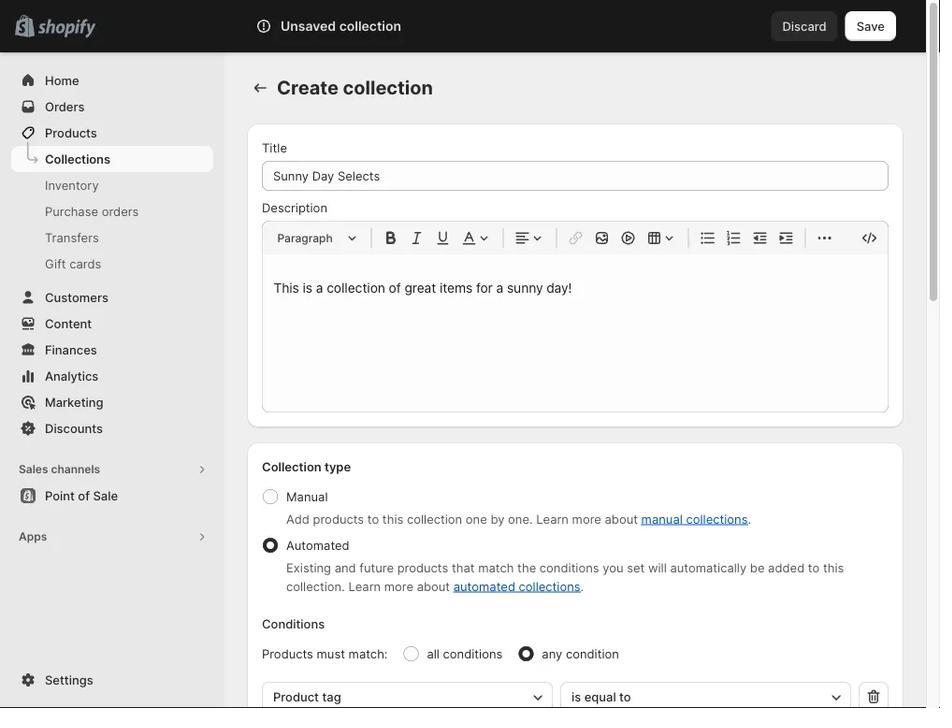 Task type: describe. For each thing, give the bounding box(es) containing it.
sales channels button
[[11, 457, 213, 483]]

is
[[572, 690, 582, 704]]

collection
[[262, 460, 322, 474]]

and
[[335, 561, 356, 575]]

title
[[262, 140, 287, 155]]

collections
[[45, 152, 110, 166]]

you
[[603, 561, 624, 575]]

any
[[542, 647, 563, 661]]

2 vertical spatial collection
[[407, 512, 463, 527]]

conditions inside existing and future products that match the conditions you set will automatically be added to this collection. learn more about
[[540, 561, 600, 575]]

future
[[360, 561, 394, 575]]

all conditions
[[427, 647, 503, 661]]

to for equal
[[620, 690, 632, 704]]

purchase
[[45, 204, 98, 219]]

learn inside existing and future products that match the conditions you set will automatically be added to this collection. learn more about
[[349, 579, 381, 594]]

create
[[277, 76, 339, 99]]

apps
[[19, 530, 47, 544]]

collections link
[[11, 146, 213, 172]]

0 vertical spatial products
[[313, 512, 364, 527]]

point of sale link
[[11, 483, 213, 509]]

content link
[[11, 311, 213, 337]]

match:
[[349, 647, 388, 661]]

collection for unsaved collection
[[340, 18, 402, 34]]

gift cards
[[45, 257, 101, 271]]

existing and future products that match the conditions you set will automatically be added to this collection. learn more about
[[286, 561, 845, 594]]

1 vertical spatial collections
[[519, 579, 581, 594]]

gift
[[45, 257, 66, 271]]

add products to this collection one by one. learn more about manual collections .
[[286, 512, 752, 527]]

added
[[769, 561, 805, 575]]

manual
[[286, 490, 328, 504]]

is equal to
[[572, 690, 632, 704]]

content
[[45, 316, 92, 331]]

gift cards link
[[11, 251, 213, 277]]

collection type
[[262, 460, 351, 474]]

finances
[[45, 343, 97, 357]]

save
[[857, 19, 886, 33]]

apps button
[[11, 524, 213, 550]]

to inside existing and future products that match the conditions you set will automatically be added to this collection. learn more about
[[809, 561, 820, 575]]

transfers link
[[11, 225, 213, 251]]

one
[[466, 512, 488, 527]]

automated collections link
[[454, 579, 581, 594]]

search button
[[225, 11, 768, 41]]

orders
[[45, 99, 85, 114]]

type
[[325, 460, 351, 474]]

products must match:
[[262, 647, 388, 661]]

finances link
[[11, 337, 213, 363]]

that
[[452, 561, 475, 575]]

of
[[78, 489, 90, 503]]

conditions
[[262, 617, 325, 631]]

is equal to button
[[561, 682, 852, 709]]

orders
[[102, 204, 139, 219]]

save button
[[846, 11, 897, 41]]

be
[[751, 561, 765, 575]]

add
[[286, 512, 310, 527]]

shopify image
[[38, 19, 96, 38]]

inventory
[[45, 178, 99, 192]]

the
[[518, 561, 537, 575]]

automated
[[454, 579, 516, 594]]

home
[[45, 73, 79, 88]]

customers link
[[11, 285, 213, 311]]

marketing
[[45, 395, 103, 410]]

collection for create collection
[[343, 76, 433, 99]]

discounts link
[[11, 416, 213, 442]]

automated collections .
[[454, 579, 584, 594]]

equal
[[585, 690, 617, 704]]

1 horizontal spatial learn
[[537, 512, 569, 527]]

analytics link
[[11, 363, 213, 389]]

products for products must match:
[[262, 647, 314, 661]]

1 horizontal spatial more
[[573, 512, 602, 527]]

any condition
[[542, 647, 620, 661]]



Task type: vqa. For each thing, say whether or not it's contained in the screenshot.
rightmost Dallas,
no



Task type: locate. For each thing, give the bounding box(es) containing it.
collection left "one"
[[407, 512, 463, 527]]

automated
[[286, 538, 350, 553]]

.
[[748, 512, 752, 527], [581, 579, 584, 594]]

by
[[491, 512, 505, 527]]

transfers
[[45, 230, 99, 245]]

1 vertical spatial learn
[[349, 579, 381, 594]]

products inside existing and future products that match the conditions you set will automatically be added to this collection. learn more about
[[398, 561, 449, 575]]

purchase orders link
[[11, 198, 213, 225]]

1 horizontal spatial about
[[605, 512, 638, 527]]

learn right the one.
[[537, 512, 569, 527]]

description
[[262, 200, 328, 215]]

1 horizontal spatial products
[[398, 561, 449, 575]]

this right 'added'
[[824, 561, 845, 575]]

create collection
[[277, 76, 433, 99]]

0 horizontal spatial conditions
[[443, 647, 503, 661]]

collections
[[687, 512, 748, 527], [519, 579, 581, 594]]

0 horizontal spatial products
[[45, 125, 97, 140]]

1 vertical spatial this
[[824, 561, 845, 575]]

2 vertical spatial to
[[620, 690, 632, 704]]

1 vertical spatial products
[[398, 561, 449, 575]]

to inside dropdown button
[[620, 690, 632, 704]]

0 horizontal spatial about
[[417, 579, 450, 594]]

collections up automatically
[[687, 512, 748, 527]]

point of sale
[[45, 489, 118, 503]]

settings
[[45, 673, 93, 688]]

search
[[255, 19, 295, 33]]

to up future
[[368, 512, 379, 527]]

0 vertical spatial learn
[[537, 512, 569, 527]]

0 vertical spatial products
[[45, 125, 97, 140]]

discounts
[[45, 421, 103, 436]]

0 horizontal spatial learn
[[349, 579, 381, 594]]

channels
[[51, 463, 100, 477]]

0 vertical spatial to
[[368, 512, 379, 527]]

discard button
[[772, 11, 839, 41]]

unsaved
[[281, 18, 336, 34]]

0 horizontal spatial .
[[581, 579, 584, 594]]

0 vertical spatial .
[[748, 512, 752, 527]]

collection right "unsaved"
[[340, 18, 402, 34]]

conditions
[[540, 561, 600, 575], [443, 647, 503, 661]]

to right "equal"
[[620, 690, 632, 704]]

collection.
[[286, 579, 345, 594]]

to for products
[[368, 512, 379, 527]]

set
[[627, 561, 645, 575]]

0 vertical spatial about
[[605, 512, 638, 527]]

0 horizontal spatial collections
[[519, 579, 581, 594]]

2 horizontal spatial to
[[809, 561, 820, 575]]

products down the 'orders'
[[45, 125, 97, 140]]

learn
[[537, 512, 569, 527], [349, 579, 381, 594]]

to
[[368, 512, 379, 527], [809, 561, 820, 575], [620, 690, 632, 704]]

0 horizontal spatial products
[[313, 512, 364, 527]]

0 horizontal spatial more
[[385, 579, 414, 594]]

inventory link
[[11, 172, 213, 198]]

more up existing and future products that match the conditions you set will automatically be added to this collection. learn more about
[[573, 512, 602, 527]]

about left automated on the bottom of the page
[[417, 579, 450, 594]]

sales
[[19, 463, 48, 477]]

collections down the in the right of the page
[[519, 579, 581, 594]]

1 horizontal spatial .
[[748, 512, 752, 527]]

1 horizontal spatial this
[[824, 561, 845, 575]]

marketing link
[[11, 389, 213, 416]]

product tag button
[[262, 682, 553, 709]]

product tag
[[273, 690, 341, 704]]

must
[[317, 647, 345, 661]]

all
[[427, 647, 440, 661]]

0 horizontal spatial to
[[368, 512, 379, 527]]

1 vertical spatial to
[[809, 561, 820, 575]]

paragraph
[[278, 231, 333, 245]]

conditions right the in the right of the page
[[540, 561, 600, 575]]

1 vertical spatial conditions
[[443, 647, 503, 661]]

discard
[[783, 19, 827, 33]]

more down future
[[385, 579, 414, 594]]

0 vertical spatial more
[[573, 512, 602, 527]]

customers
[[45, 290, 109, 305]]

point
[[45, 489, 75, 503]]

unsaved collection
[[281, 18, 402, 34]]

manual
[[642, 512, 683, 527]]

point of sale button
[[0, 483, 225, 509]]

settings link
[[11, 667, 213, 694]]

1 vertical spatial .
[[581, 579, 584, 594]]

products down conditions
[[262, 647, 314, 661]]

tag
[[322, 690, 341, 704]]

existing
[[286, 561, 331, 575]]

condition
[[566, 647, 620, 661]]

0 vertical spatial collection
[[340, 18, 402, 34]]

learn down future
[[349, 579, 381, 594]]

conditions right all
[[443, 647, 503, 661]]

this
[[383, 512, 404, 527], [824, 561, 845, 575]]

1 horizontal spatial collections
[[687, 512, 748, 527]]

orders link
[[11, 94, 213, 120]]

cards
[[70, 257, 101, 271]]

1 vertical spatial about
[[417, 579, 450, 594]]

1 vertical spatial products
[[262, 647, 314, 661]]

1 horizontal spatial products
[[262, 647, 314, 661]]

about inside existing and future products that match the conditions you set will automatically be added to this collection. learn more about
[[417, 579, 450, 594]]

sale
[[93, 489, 118, 503]]

product
[[273, 690, 319, 704]]

this inside existing and future products that match the conditions you set will automatically be added to this collection. learn more about
[[824, 561, 845, 575]]

1 vertical spatial more
[[385, 579, 414, 594]]

0 vertical spatial conditions
[[540, 561, 600, 575]]

this up future
[[383, 512, 404, 527]]

0 horizontal spatial this
[[383, 512, 404, 527]]

analytics
[[45, 369, 99, 383]]

0 vertical spatial this
[[383, 512, 404, 527]]

0 vertical spatial collections
[[687, 512, 748, 527]]

automatically
[[671, 561, 747, 575]]

about left "manual"
[[605, 512, 638, 527]]

more inside existing and future products that match the conditions you set will automatically be added to this collection. learn more about
[[385, 579, 414, 594]]

to right 'added'
[[809, 561, 820, 575]]

home link
[[11, 67, 213, 94]]

will
[[649, 561, 667, 575]]

one.
[[508, 512, 533, 527]]

about
[[605, 512, 638, 527], [417, 579, 450, 594]]

sales channels
[[19, 463, 100, 477]]

products up automated on the left bottom of the page
[[313, 512, 364, 527]]

1 horizontal spatial conditions
[[540, 561, 600, 575]]

purchase orders
[[45, 204, 139, 219]]

collection down unsaved collection
[[343, 76, 433, 99]]

match
[[479, 561, 514, 575]]

Title text field
[[262, 161, 889, 191]]

manual collections link
[[642, 512, 748, 527]]

1 vertical spatial collection
[[343, 76, 433, 99]]

1 horizontal spatial to
[[620, 690, 632, 704]]

more
[[573, 512, 602, 527], [385, 579, 414, 594]]

products left the that at the bottom
[[398, 561, 449, 575]]

products for products
[[45, 125, 97, 140]]

products
[[45, 125, 97, 140], [262, 647, 314, 661]]

collection
[[340, 18, 402, 34], [343, 76, 433, 99], [407, 512, 463, 527]]



